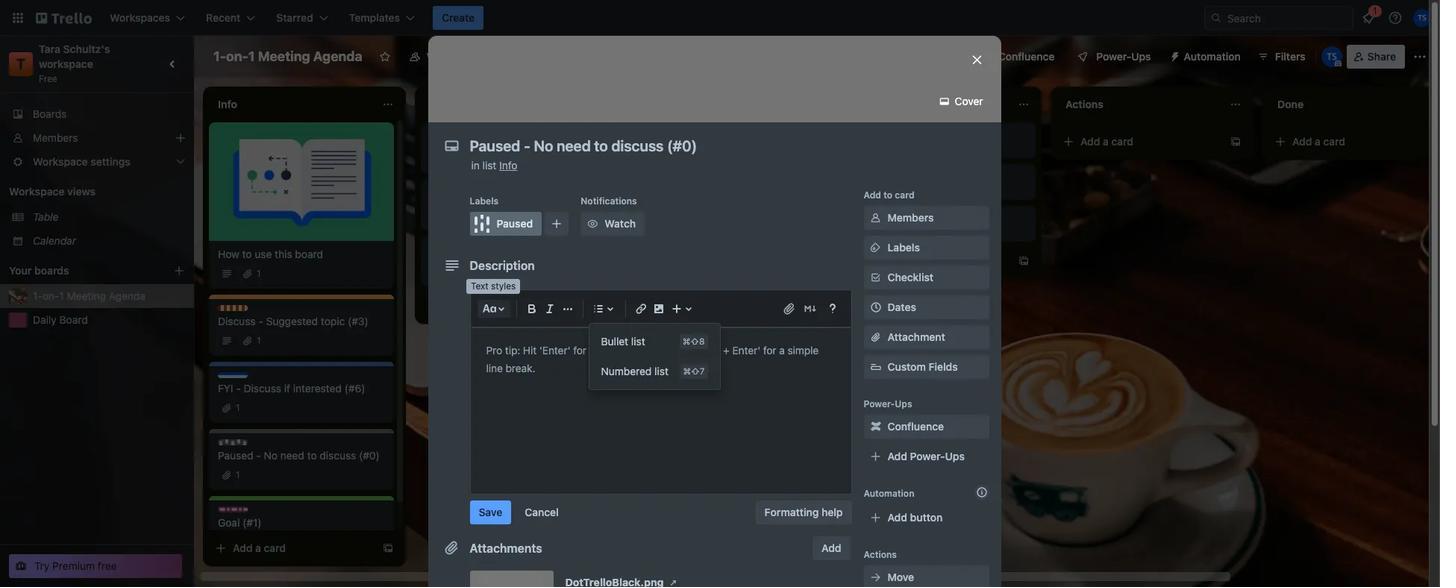 Task type: locate. For each thing, give the bounding box(es) containing it.
- for discuss
[[258, 315, 263, 328]]

sm image
[[937, 94, 952, 109], [585, 216, 600, 231], [868, 270, 883, 285], [868, 570, 883, 585]]

0 vertical spatial on-
[[226, 49, 248, 64]]

1 inside "1-on-1 meeting agenda" 'link'
[[59, 290, 64, 302]]

1-
[[213, 49, 226, 64], [33, 290, 42, 302]]

2 vertical spatial ups
[[945, 450, 965, 463]]

actions
[[864, 549, 897, 560]]

lists image
[[589, 300, 607, 318]]

1 vertical spatial color: black, title: "paused" element
[[218, 440, 265, 451]]

add to card
[[864, 190, 915, 201]]

1 horizontal spatial to
[[307, 449, 317, 462]]

0 vertical spatial if
[[580, 251, 586, 264]]

editor toolbar toolbar
[[477, 297, 844, 390]]

0 horizontal spatial on-
[[42, 290, 59, 302]]

on
[[518, 138, 530, 151]]

fyi
[[233, 372, 247, 384], [218, 382, 233, 395]]

goal goal (#1)
[[218, 507, 262, 529]]

formatting help link
[[756, 501, 852, 525]]

free
[[98, 560, 117, 572]]

goal
[[869, 212, 888, 223], [233, 507, 252, 518], [218, 516, 240, 529]]

if right velocity
[[580, 251, 586, 264]]

1 horizontal spatial members link
[[864, 206, 989, 230]]

can up some
[[478, 251, 496, 264]]

paused down goals
[[497, 217, 533, 230]]

sm image inside labels link
[[868, 240, 883, 255]]

0 vertical spatial 1-
[[213, 49, 226, 64]]

group containing bullet list
[[589, 327, 720, 387]]

workspace
[[427, 50, 482, 63], [9, 185, 65, 198]]

paused left the need
[[233, 440, 265, 451]]

0 horizontal spatial meeting
[[67, 290, 106, 302]]

color: blue, title: "fyi" element
[[218, 372, 248, 384]]

we right velocity
[[589, 251, 603, 264]]

-
[[258, 315, 263, 328], [236, 382, 241, 395], [256, 449, 261, 462]]

1 horizontal spatial can
[[568, 138, 585, 151]]

new
[[642, 138, 663, 151]]

members link down boards
[[0, 126, 194, 150]]

ups
[[1132, 50, 1151, 63], [895, 398, 912, 410], [945, 450, 965, 463]]

automation up "add button"
[[864, 488, 915, 499]]

ups left automation button
[[1132, 50, 1151, 63]]

workspace
[[39, 57, 93, 70]]

feedback?
[[513, 210, 563, 222]]

more formatting image
[[559, 300, 576, 318]]

goal for (#1)
[[233, 507, 252, 518]]

agenda
[[313, 49, 362, 64], [109, 290, 145, 302]]

1 vertical spatial if
[[284, 382, 290, 395]]

workspace views
[[9, 185, 96, 198]]

1 horizontal spatial 1-on-1 meeting agenda
[[213, 49, 362, 64]]

cover link
[[933, 90, 992, 113]]

0 horizontal spatial 1-
[[33, 290, 42, 302]]

color: black, title: "paused" element
[[470, 212, 542, 236], [218, 440, 265, 451]]

sm image inside automation button
[[1163, 45, 1184, 66]]

0 horizontal spatial if
[[284, 382, 290, 395]]

need
[[280, 449, 304, 462]]

discuss inside the fyi fyi - discuss if interested (#6)
[[244, 382, 281, 395]]

0 horizontal spatial power-
[[864, 398, 895, 410]]

to inside paused paused - no need to discuss (#0)
[[307, 449, 317, 462]]

this
[[275, 248, 292, 260]]

add a card
[[1081, 135, 1134, 148], [1293, 135, 1346, 148], [869, 254, 922, 267], [445, 299, 498, 312], [233, 542, 286, 554]]

1 horizontal spatial ups
[[945, 450, 965, 463]]

schultz's
[[63, 43, 110, 55]]

color: orange, title: "discuss" element up months.
[[430, 185, 479, 196]]

is
[[478, 138, 486, 151]]

team
[[451, 138, 475, 151]]

workspace inside button
[[427, 50, 482, 63]]

0 vertical spatial can
[[568, 138, 585, 151]]

1 vertical spatial color: pink, title: "goal" element
[[218, 507, 252, 518]]

we
[[588, 138, 602, 151], [462, 251, 476, 264], [589, 251, 603, 264]]

discuss inside discuss i've drafted my goals for the next few months. any feedback?
[[445, 185, 479, 196]]

automation inside button
[[1184, 50, 1241, 63]]

sm image inside checklist 'link'
[[868, 270, 883, 285]]

0 horizontal spatial workspace
[[9, 185, 65, 198]]

on- inside text box
[[226, 49, 248, 64]]

1 horizontal spatial automation
[[1184, 50, 1241, 63]]

color: orange, title: "discuss" element down the how
[[218, 305, 267, 316]]

search image
[[1210, 12, 1222, 24]]

to for use
[[242, 248, 252, 260]]

discuss for drafted
[[445, 185, 479, 196]]

1 horizontal spatial confluence
[[998, 50, 1055, 63]]

we right the how
[[588, 138, 602, 151]]

discuss up months.
[[445, 185, 479, 196]]

1 vertical spatial workspace
[[9, 185, 65, 198]]

0 vertical spatial color: pink, title: "goal" element
[[854, 212, 888, 223]]

to right the need
[[307, 449, 317, 462]]

1 horizontal spatial on-
[[226, 49, 248, 64]]

color: black, title: "paused" element left the need
[[218, 440, 265, 451]]

(#1)
[[243, 516, 262, 529]]

1- inside 'link'
[[33, 290, 42, 302]]

cancel button
[[516, 501, 568, 525]]

labels down practice
[[888, 241, 920, 254]]

attachment button
[[864, 325, 989, 349]]

0 horizontal spatial members
[[33, 131, 78, 144]]

0 vertical spatial meeting
[[258, 49, 310, 64]]

few
[[430, 210, 447, 222]]

stuck
[[489, 138, 515, 151]]

1 vertical spatial confluence
[[888, 420, 944, 433]]

color: orange, title: "discuss" element
[[642, 128, 690, 140], [430, 185, 479, 196], [430, 242, 460, 248], [218, 305, 267, 316]]

link image
[[632, 300, 650, 318]]

interested
[[293, 382, 342, 395]]

try
[[34, 560, 50, 572]]

tara schultz's workspace free
[[39, 43, 113, 84]]

custom
[[888, 360, 926, 373]]

list right in
[[483, 159, 497, 172]]

goal (#1) link
[[218, 516, 385, 531]]

add button
[[813, 537, 850, 560]]

discuss for training
[[657, 128, 690, 140]]

workspace down create button
[[427, 50, 482, 63]]

0 horizontal spatial agenda
[[109, 290, 145, 302]]

power- inside button
[[1096, 50, 1132, 63]]

1- inside text box
[[213, 49, 226, 64]]

think
[[435, 251, 459, 264]]

1 horizontal spatial 1-
[[213, 49, 226, 64]]

1 horizontal spatial if
[[580, 251, 586, 264]]

0 horizontal spatial can
[[478, 251, 496, 264]]

watch
[[605, 217, 636, 230]]

discuss inside discuss new training program
[[657, 128, 690, 140]]

1 horizontal spatial agenda
[[313, 49, 362, 64]]

0 vertical spatial labels
[[470, 196, 499, 207]]

members down boards
[[33, 131, 78, 144]]

0 vertical spatial power-ups
[[1096, 50, 1151, 63]]

new training program link
[[642, 137, 815, 152]]

automation down search image
[[1184, 50, 1241, 63]]

discuss down use
[[233, 305, 267, 316]]

0 vertical spatial automation
[[1184, 50, 1241, 63]]

0 horizontal spatial confluence
[[888, 420, 944, 433]]

1 horizontal spatial workspace
[[427, 50, 482, 63]]

workspace for workspace visible
[[427, 50, 482, 63]]

text styles image
[[480, 300, 498, 318]]

improve
[[499, 251, 537, 264]]

members link up labels link
[[864, 206, 989, 230]]

sm image inside watch button
[[585, 216, 600, 231]]

0 vertical spatial to
[[884, 190, 893, 201]]

cover
[[952, 95, 983, 107]]

checklist
[[888, 271, 934, 284]]

agenda left the 'star or unstar board' icon
[[313, 49, 362, 64]]

ups up 'add button' button
[[945, 450, 965, 463]]

to
[[884, 190, 893, 201], [242, 248, 252, 260], [307, 449, 317, 462]]

0 horizontal spatial power-ups
[[864, 398, 912, 410]]

2 vertical spatial to
[[307, 449, 317, 462]]

- inside paused paused - no need to discuss (#0)
[[256, 449, 261, 462]]

- inside discuss discuss - suggested topic (#3)
[[258, 315, 263, 328]]

filters button
[[1253, 45, 1310, 69]]

1 horizontal spatial meeting
[[258, 49, 310, 64]]

(#0)
[[359, 449, 380, 462]]

2 horizontal spatial ups
[[1132, 50, 1151, 63]]

paused
[[497, 217, 533, 230], [233, 440, 265, 451], [218, 449, 253, 462]]

a
[[1103, 135, 1109, 148], [1315, 135, 1321, 148], [891, 254, 897, 267], [467, 299, 473, 312], [255, 542, 261, 554]]

card
[[1112, 135, 1134, 148], [1324, 135, 1346, 148], [895, 190, 915, 201], [900, 254, 922, 267], [476, 299, 498, 312], [264, 542, 286, 554]]

discuss left interested
[[244, 382, 281, 395]]

blog
[[920, 222, 941, 234]]

1 horizontal spatial power-ups
[[1096, 50, 1151, 63]]

(#6)
[[344, 382, 365, 395]]

1 vertical spatial 1-
[[33, 290, 42, 302]]

list for in
[[483, 159, 497, 172]]

1 horizontal spatial color: black, title: "paused" element
[[470, 212, 542, 236]]

sm image inside members link
[[868, 210, 883, 225]]

0 vertical spatial confluence
[[998, 50, 1055, 63]]

0 horizontal spatial labels
[[470, 196, 499, 207]]

2 horizontal spatial to
[[884, 190, 893, 201]]

0 vertical spatial members
[[33, 131, 78, 144]]

color: orange, title: "discuss" element up think
[[430, 242, 460, 248]]

can inside the i think we can improve velocity if we make some tooling changes.
[[478, 251, 496, 264]]

0 horizontal spatial color: pink, title: "goal" element
[[218, 507, 252, 518]]

workspace visible
[[427, 50, 516, 63]]

open help dialog image
[[823, 300, 841, 318]]

automation button
[[1163, 45, 1250, 69]]

your
[[9, 264, 32, 277]]

1 horizontal spatial color: pink, title: "goal" element
[[854, 212, 888, 223]]

group inside the editor toolbar toolbar
[[589, 327, 720, 387]]

workspace up table
[[9, 185, 65, 198]]

0 horizontal spatial members link
[[0, 126, 194, 150]]

list right bullet
[[631, 335, 645, 348]]

- for fyi
[[236, 382, 241, 395]]

1 vertical spatial ups
[[895, 398, 912, 410]]

fyi fyi - discuss if interested (#6)
[[218, 372, 365, 395]]

2 vertical spatial list
[[655, 365, 669, 378]]

- inside the fyi fyi - discuss if interested (#6)
[[236, 382, 241, 395]]

1 vertical spatial to
[[242, 248, 252, 260]]

sm image for members
[[868, 210, 883, 225]]

color: pink, title: "goal" element
[[854, 212, 888, 223], [218, 507, 252, 518]]

None text field
[[462, 133, 955, 160]]

mentor
[[854, 180, 888, 193]]

0 vertical spatial ups
[[1132, 50, 1151, 63]]

1 vertical spatial -
[[236, 382, 241, 395]]

if left interested
[[284, 382, 290, 395]]

discuss left suggested
[[218, 315, 256, 328]]

0 vertical spatial power-
[[1096, 50, 1132, 63]]

1-on-1 meeting agenda inside text box
[[213, 49, 362, 64]]

blocker the team is stuck on x, how can we move forward?
[[430, 128, 602, 166]]

0 horizontal spatial list
[[483, 159, 497, 172]]

color: orange, title: "discuss" element for i think we can improve velocity if we make some tooling changes.
[[430, 242, 460, 248]]

1 horizontal spatial members
[[888, 211, 934, 224]]

i've drafted my goals for the next few months. any feedback? link
[[430, 194, 603, 224]]

Board name text field
[[206, 45, 370, 69]]

calendar
[[33, 234, 76, 247]]

sm image inside move link
[[868, 570, 883, 585]]

mentor another developer link
[[854, 179, 1027, 194]]

forward?
[[459, 153, 501, 166]]

power-ups
[[1096, 50, 1151, 63], [864, 398, 912, 410]]

confluence button
[[973, 45, 1064, 69]]

agenda up daily board link
[[109, 290, 145, 302]]

paused for paused paused - no need to discuss (#0)
[[233, 440, 265, 451]]

list left ⌘⇧7
[[655, 365, 669, 378]]

1 vertical spatial meeting
[[67, 290, 106, 302]]

sm image for watch
[[585, 216, 600, 231]]

create from template… image
[[1230, 136, 1242, 148], [1018, 255, 1030, 267], [594, 300, 606, 312], [382, 543, 394, 554]]

0 vertical spatial members link
[[0, 126, 194, 150]]

paused inside color: black, title: "paused" "element"
[[497, 217, 533, 230]]

to up goal best practice blog
[[884, 190, 893, 201]]

0 vertical spatial 1-on-1 meeting agenda
[[213, 49, 362, 64]]

confluence inside button
[[998, 50, 1055, 63]]

to left use
[[242, 248, 252, 260]]

1 vertical spatial members
[[888, 211, 934, 224]]

1 vertical spatial on-
[[42, 290, 59, 302]]

discuss left program
[[657, 128, 690, 140]]

any
[[492, 210, 510, 222]]

another
[[891, 180, 928, 193]]

the
[[430, 138, 448, 151]]

1 vertical spatial list
[[631, 335, 645, 348]]

calendar link
[[33, 234, 185, 249]]

attachments
[[470, 542, 542, 555]]

blocker
[[445, 128, 477, 140]]

color: black, title: "paused" element down my
[[470, 212, 542, 236]]

0 vertical spatial workspace
[[427, 50, 482, 63]]

custom fields button
[[864, 360, 989, 375]]

members down the add to card
[[888, 211, 934, 224]]

open information menu image
[[1388, 10, 1403, 25]]

tooling
[[488, 266, 521, 279]]

i think we can improve velocity if we make some tooling changes.
[[430, 251, 603, 279]]

sm image inside cover link
[[937, 94, 952, 109]]

0 vertical spatial agenda
[[313, 49, 362, 64]]

0 vertical spatial list
[[483, 159, 497, 172]]

1 vertical spatial labels
[[888, 241, 920, 254]]

bold ⌘b image
[[523, 300, 541, 318]]

0 horizontal spatial automation
[[864, 488, 915, 499]]

0 horizontal spatial to
[[242, 248, 252, 260]]

1 vertical spatial power-ups
[[864, 398, 912, 410]]

1 horizontal spatial list
[[631, 335, 645, 348]]

to inside how to use this board link
[[242, 248, 252, 260]]

0 horizontal spatial 1-on-1 meeting agenda
[[33, 290, 145, 302]]

2 horizontal spatial power-
[[1096, 50, 1132, 63]]

1 horizontal spatial power-
[[910, 450, 945, 463]]

show menu image
[[1413, 49, 1428, 64]]

ups down custom
[[895, 398, 912, 410]]

0 horizontal spatial ups
[[895, 398, 912, 410]]

bullet list
[[601, 335, 645, 348]]

the team is stuck on x, how can we move forward? link
[[430, 137, 603, 167]]

2 vertical spatial -
[[256, 449, 261, 462]]

goal inside goal best practice blog
[[869, 212, 888, 223]]

1 vertical spatial automation
[[864, 488, 915, 499]]

1 horizontal spatial labels
[[888, 241, 920, 254]]

program
[[705, 138, 746, 151]]

1 vertical spatial can
[[478, 251, 496, 264]]

2 horizontal spatial list
[[655, 365, 669, 378]]

1 vertical spatial agenda
[[109, 290, 145, 302]]

practice
[[878, 222, 918, 234]]

can right the how
[[568, 138, 585, 151]]

group
[[589, 327, 720, 387]]

boards
[[33, 107, 67, 120]]

discuss for -
[[233, 305, 267, 316]]

1 vertical spatial 1-on-1 meeting agenda
[[33, 290, 145, 302]]

how to use this board link
[[218, 247, 385, 262]]

labels up months.
[[470, 196, 499, 207]]

view markdown image
[[803, 301, 818, 316]]

sm image
[[1163, 45, 1184, 66], [868, 210, 883, 225], [868, 240, 883, 255], [868, 419, 883, 434], [666, 575, 681, 587]]

0 vertical spatial -
[[258, 315, 263, 328]]



Task type: describe. For each thing, give the bounding box(es) containing it.
color: pink, title: "goal" element for goal
[[218, 507, 252, 518]]

color: pink, title: "goal" element for best
[[854, 212, 888, 223]]

in list info
[[471, 159, 518, 172]]

numbered
[[601, 365, 652, 378]]

on- inside 'link'
[[42, 290, 59, 302]]

italic ⌘i image
[[541, 300, 559, 318]]

1 vertical spatial members link
[[864, 206, 989, 230]]

workspace for workspace views
[[9, 185, 65, 198]]

1 notification image
[[1360, 9, 1378, 27]]

to for card
[[884, 190, 893, 201]]

0 vertical spatial color: black, title: "paused" element
[[470, 212, 542, 236]]

custom fields
[[888, 360, 958, 373]]

mentor another developer
[[854, 180, 979, 193]]

info
[[499, 159, 518, 172]]

i've
[[430, 195, 447, 207]]

goal for practice
[[869, 212, 888, 223]]

free
[[39, 73, 57, 84]]

numbered list
[[601, 365, 669, 378]]

table
[[33, 210, 59, 223]]

color: orange, title: "discuss" element left program
[[642, 128, 690, 140]]

share
[[1368, 50, 1396, 63]]

attachment
[[888, 331, 945, 343]]

Main content area, start typing to enter text. text field
[[486, 342, 835, 378]]

x,
[[533, 138, 543, 151]]

button
[[910, 511, 943, 524]]

add power-ups
[[888, 450, 965, 463]]

daily board
[[33, 313, 88, 326]]

text
[[471, 281, 489, 292]]

formatting help
[[765, 506, 843, 519]]

months.
[[450, 210, 489, 222]]

your boards with 2 items element
[[9, 262, 151, 280]]

save button
[[470, 501, 511, 525]]

add board image
[[173, 265, 185, 277]]

visible
[[484, 50, 516, 63]]

notifications
[[581, 196, 637, 207]]

color: orange, title: "discuss" element for i've drafted my goals for the next few months. any feedback?
[[430, 185, 479, 196]]

workspace visible button
[[400, 45, 525, 69]]

styles
[[491, 281, 516, 292]]

0 horizontal spatial color: black, title: "paused" element
[[218, 440, 265, 451]]

text styles
[[471, 281, 516, 292]]

labels link
[[864, 236, 989, 260]]

paused - no need to discuss (#0) link
[[218, 448, 385, 463]]

1-on-1 meeting agenda inside 'link'
[[33, 290, 145, 302]]

- for paused
[[256, 449, 261, 462]]

move
[[888, 571, 914, 584]]

paused paused - no need to discuss (#0)
[[218, 440, 380, 462]]

1-on-1 meeting agenda link
[[33, 289, 185, 304]]

we up some
[[462, 251, 476, 264]]

sm image for checklist
[[868, 270, 883, 285]]

list for bullet
[[631, 335, 645, 348]]

if inside the i think we can improve velocity if we make some tooling changes.
[[580, 251, 586, 264]]

sm image for confluence
[[868, 419, 883, 434]]

sm image for automation
[[1163, 45, 1184, 66]]

star or unstar board image
[[379, 51, 391, 63]]

for
[[533, 195, 547, 207]]

filters
[[1275, 50, 1306, 63]]

velocity
[[540, 251, 577, 264]]

how
[[545, 138, 565, 151]]

image image
[[650, 300, 668, 318]]

add button
[[888, 511, 943, 524]]

discuss
[[320, 449, 356, 462]]

the
[[550, 195, 565, 207]]

2 vertical spatial power-
[[910, 450, 945, 463]]

best practice blog link
[[854, 221, 1027, 236]]

Search field
[[1222, 7, 1353, 29]]

color: red, title: "blocker" element
[[430, 128, 477, 140]]

attach and insert link image
[[782, 301, 797, 316]]

agenda inside text box
[[313, 49, 362, 64]]

agenda inside 'link'
[[109, 290, 145, 302]]

sm image for labels
[[868, 240, 883, 255]]

boards
[[34, 264, 69, 277]]

color: orange, title: "discuss" element for discuss - suggested topic (#3)
[[218, 305, 267, 316]]

help
[[822, 506, 843, 519]]

tara schultz (taraschultz7) image
[[1413, 9, 1431, 27]]

list for numbered
[[655, 365, 669, 378]]

try premium free
[[34, 560, 117, 572]]

try premium free button
[[9, 554, 182, 578]]

move link
[[864, 566, 989, 587]]

your boards
[[9, 264, 69, 277]]

discuss new training program
[[642, 128, 746, 151]]

can inside blocker the team is stuck on x, how can we move forward?
[[568, 138, 585, 151]]

meeting inside 'link'
[[67, 290, 106, 302]]

tara schultz (taraschultz7) image
[[1321, 46, 1342, 67]]

daily
[[33, 313, 57, 326]]

power-ups button
[[1067, 45, 1160, 69]]

training
[[666, 138, 702, 151]]

tara schultz's workspace link
[[39, 43, 113, 70]]

paused for paused
[[497, 217, 533, 230]]

primary element
[[0, 0, 1440, 36]]

checklist link
[[864, 266, 989, 290]]

goal best practice blog
[[854, 212, 941, 234]]

t link
[[9, 52, 33, 76]]

save
[[479, 506, 502, 519]]

watch button
[[581, 212, 645, 236]]

text styles tooltip
[[466, 279, 520, 294]]

board
[[295, 248, 323, 260]]

(#3)
[[348, 315, 368, 328]]

table link
[[33, 210, 185, 225]]

we inside blocker the team is stuck on x, how can we move forward?
[[588, 138, 602, 151]]

t
[[16, 55, 26, 72]]

move
[[430, 153, 456, 166]]

in
[[471, 159, 480, 172]]

boards link
[[0, 102, 194, 126]]

paused left no
[[218, 449, 253, 462]]

meeting inside text box
[[258, 49, 310, 64]]

make
[[430, 266, 456, 279]]

bullet
[[601, 335, 628, 348]]

if inside the fyi fyi - discuss if interested (#6)
[[284, 382, 290, 395]]

suggested
[[266, 315, 318, 328]]

1 vertical spatial power-
[[864, 398, 895, 410]]

sm image for move
[[868, 570, 883, 585]]

goals
[[505, 195, 531, 207]]

power-ups inside button
[[1096, 50, 1151, 63]]

ups inside button
[[1132, 50, 1151, 63]]

1 inside "1-on-1 meeting agenda" text box
[[248, 49, 255, 64]]

premium
[[52, 560, 95, 572]]

dates
[[888, 301, 916, 313]]

how to use this board
[[218, 248, 323, 260]]

no
[[264, 449, 278, 462]]

how
[[218, 248, 239, 260]]



Task type: vqa. For each thing, say whether or not it's contained in the screenshot.
Group at the bottom containing Bullet list
yes



